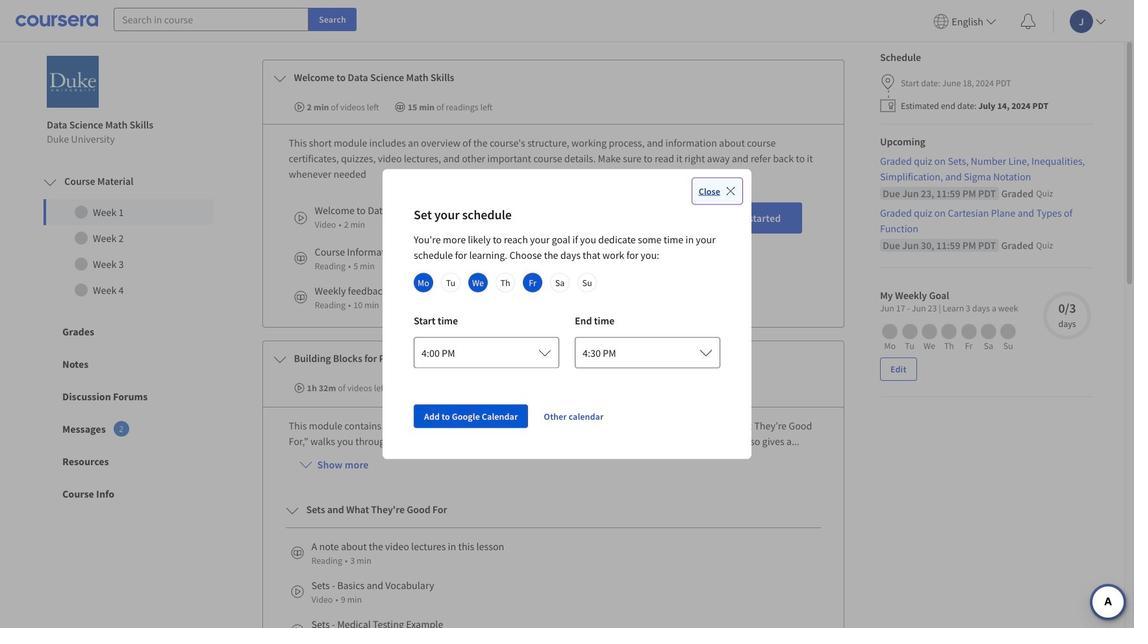 Task type: locate. For each thing, give the bounding box(es) containing it.
coursera image
[[16, 11, 98, 31]]

help center image
[[1100, 595, 1116, 611]]

menu
[[928, 0, 1134, 42]]

menu item
[[928, 0, 1007, 42]]

dialog
[[383, 169, 752, 460]]

Search in course text field
[[114, 8, 309, 31]]



Task type: describe. For each thing, give the bounding box(es) containing it.
duke university image
[[47, 56, 99, 108]]



Task type: vqa. For each thing, say whether or not it's contained in the screenshot.
'earn your degree collection' element
no



